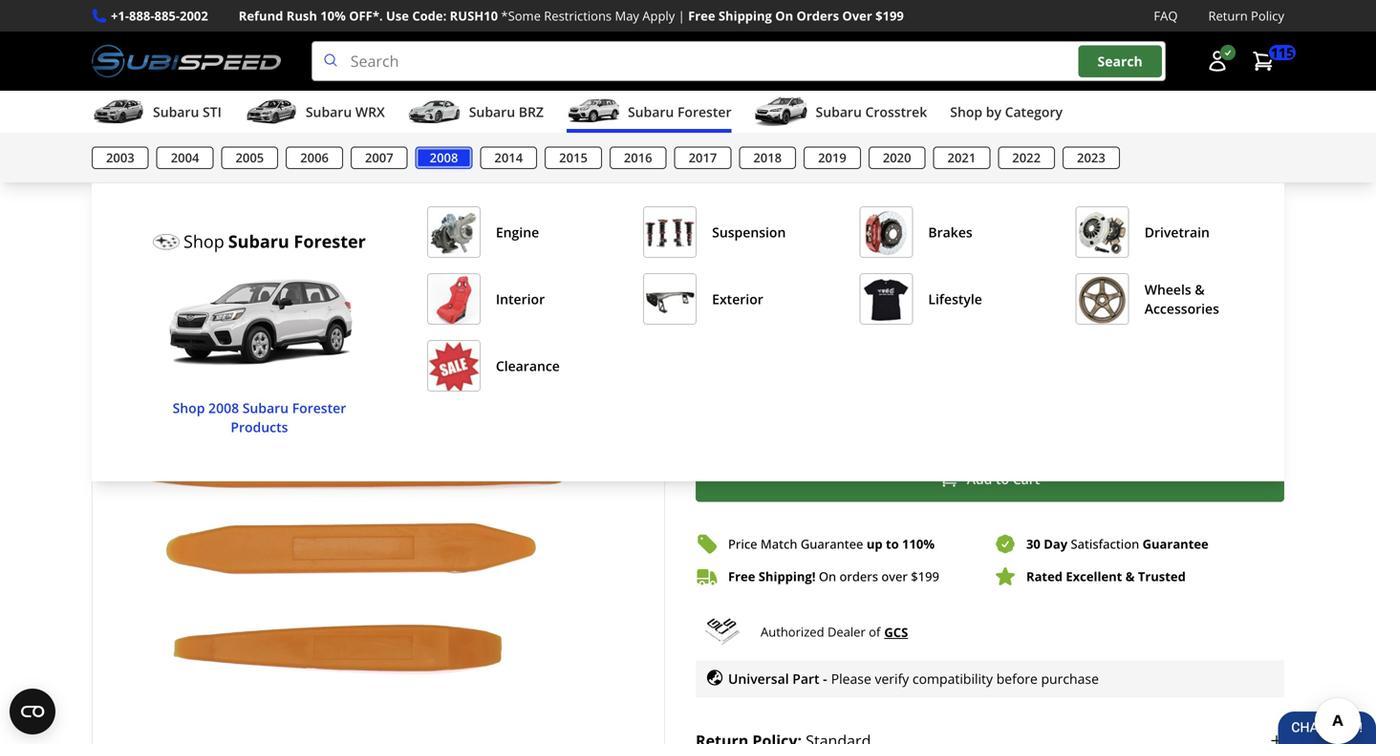Task type: vqa. For each thing, say whether or not it's contained in the screenshot.
Shop All Categories
no



Task type: locate. For each thing, give the bounding box(es) containing it.
subaru for subaru sti
[[153, 103, 199, 121]]

sti
[[203, 103, 222, 121]]

subaru sti button
[[92, 95, 222, 133]]

on left orders on the right
[[819, 569, 837, 586]]

2018 button
[[739, 147, 797, 169]]

2008 right the 'update'
[[430, 149, 458, 167]]

trusted
[[1139, 569, 1186, 586]]

0 horizontal spatial interior
[[437, 194, 482, 211]]

shop inside shop 2008 subaru forester products
[[173, 399, 205, 418]]

| left 2007
[[355, 143, 363, 163]]

interior down "engine" link
[[496, 290, 545, 308]]

1 horizontal spatial gcs
[[885, 624, 909, 641]]

2008
[[430, 149, 458, 167], [209, 399, 239, 418]]

2 vertical spatial interior
[[496, 290, 545, 308]]

1 horizontal spatial to
[[996, 470, 1010, 489]]

0 horizontal spatial -
[[823, 670, 828, 689]]

brz
[[519, 103, 544, 121], [230, 143, 259, 163]]

subaru inside 'dropdown button'
[[306, 103, 352, 121]]

guarantee
[[801, 536, 864, 553], [1143, 536, 1209, 553]]

add to cart
[[967, 470, 1041, 489]]

0 vertical spatial &
[[1196, 281, 1205, 299]]

to right "add" on the bottom
[[996, 470, 1010, 489]]

1 horizontal spatial interior
[[496, 290, 545, 308]]

brz inside dropdown button
[[519, 103, 544, 121]]

shop inside "shop now" link
[[274, 144, 307, 162]]

before
[[997, 670, 1038, 689]]

0 vertical spatial gcs
[[696, 227, 733, 254]]

- right tools
[[970, 227, 976, 254]]

subaru up 2016
[[628, 103, 674, 121]]

2003 button
[[92, 147, 149, 169]]

subaru up 2019
[[816, 103, 862, 121]]

authorized dealer of gcs
[[761, 624, 909, 641]]

interior inside button
[[496, 290, 545, 308]]

rated excellent & trusted
[[1027, 569, 1186, 586]]

0 horizontal spatial to
[[886, 536, 899, 553]]

0 vertical spatial brz
[[519, 103, 544, 121]]

| right apply
[[679, 7, 685, 24]]

0 horizontal spatial on
[[776, 7, 794, 24]]

2023, subaru, brz
[[126, 143, 259, 163]]

free right apply
[[689, 7, 716, 24]]

0 vertical spatial forester
[[678, 103, 732, 121]]

engine link
[[427, 207, 613, 259]]

gcsgcs-int-tool
[[120, 248, 237, 266]]

1 horizontal spatial free
[[729, 569, 756, 586]]

shop lifestlye accessories like t shirts, sweatshirts, waterbottles, lanyards, phone cases, and more for your subaru lifestyle. image
[[861, 275, 913, 326]]

0 horizontal spatial gcs
[[696, 227, 733, 254]]

of
[[869, 624, 881, 641]]

guarantee up free shipping! on orders over $ 199
[[801, 536, 864, 553]]

2005
[[236, 149, 264, 167]]

1 vertical spatial universal
[[729, 670, 789, 689]]

& left trusted
[[1126, 569, 1135, 586]]

up
[[867, 536, 883, 553]]

1 horizontal spatial 2008
[[430, 149, 458, 167]]

accessories up 'engine'
[[485, 194, 555, 211]]

0 vertical spatial universal
[[981, 227, 1068, 254]]

return
[[1209, 7, 1249, 24]]

2008 inside shop 2008 subaru forester products
[[209, 399, 239, 418]]

shop jdm and domestic 1, 2, or 3 piece wheels for your subaru from top brands like advan, volk, weds sport, apex race wheels, and more! image
[[1077, 275, 1129, 326]]

authorized
[[761, 624, 825, 641]]

day
[[1044, 536, 1068, 553]]

1 vertical spatial 2008
[[209, 399, 239, 418]]

2023 button
[[1063, 147, 1120, 169]]

code:
[[412, 7, 447, 24]]

accessories down wheels
[[1145, 300, 1220, 318]]

2008 up products
[[209, 399, 239, 418]]

shop for shop 2008 subaru forester products
[[173, 399, 205, 418]]

subispeed logo image
[[92, 41, 281, 81]]

0 horizontal spatial brz
[[230, 143, 259, 163]]

brz up 2014
[[519, 103, 544, 121]]

None number field
[[696, 396, 803, 441]]

add
[[967, 470, 993, 489]]

subaru up now
[[306, 103, 352, 121]]

shop engine car parts and accessories for your subaru from top brands like cobb, iag, perrin, factionfab, grimmspeed, and more! image
[[428, 208, 480, 259]]

1 vertical spatial &
[[1126, 569, 1135, 586]]

shop subaru forester
[[184, 230, 366, 254]]

0 vertical spatial free
[[689, 7, 716, 24]]

products
[[231, 418, 288, 437]]

0 vertical spatial to
[[996, 470, 1010, 489]]

subaru brz button
[[408, 95, 544, 133]]

accessories
[[485, 194, 555, 211], [1145, 300, 1220, 318]]

shop 2008 subaru forester products
[[173, 399, 346, 437]]

0 horizontal spatial 2008
[[209, 399, 239, 418]]

2 horizontal spatial interior
[[738, 227, 808, 254]]

1 horizontal spatial on
[[819, 569, 837, 586]]

return policy link
[[1209, 6, 1285, 26]]

wheels & accessories link
[[1076, 274, 1262, 326]]

1 horizontal spatial &
[[1196, 281, 1205, 299]]

a subaru forester thumbnail image image
[[567, 98, 621, 126]]

orders
[[797, 7, 840, 24]]

& inside 'wheels & accessories'
[[1196, 281, 1205, 299]]

forester inside dropdown button
[[678, 103, 732, 121]]

2006 button
[[286, 147, 343, 169]]

0 vertical spatial 2008
[[430, 149, 458, 167]]

subaru for subaru forester
[[628, 103, 674, 121]]

subaru up products
[[243, 399, 289, 418]]

shop inside "shop by category" 'dropdown button'
[[951, 103, 983, 121]]

1 horizontal spatial guarantee
[[1143, 536, 1209, 553]]

interior left trim
[[738, 227, 808, 254]]

restrictions
[[544, 7, 612, 24]]

engine button
[[427, 207, 613, 259]]

on
[[776, 7, 794, 24], [819, 569, 837, 586]]

clearance button
[[427, 341, 613, 393]]

subaru
[[153, 103, 199, 121], [306, 103, 352, 121], [469, 103, 515, 121], [628, 103, 674, 121], [816, 103, 862, 121], [228, 230, 290, 254], [243, 399, 289, 418]]

shipping!
[[759, 569, 816, 586]]

1 vertical spatial to
[[886, 536, 899, 553]]

2019
[[819, 149, 847, 167]]

& right wheels
[[1196, 281, 1205, 299]]

shipping
[[719, 7, 773, 24]]

guarantee up trusted
[[1143, 536, 1209, 553]]

refund rush 10% off*. use code: rush10 *some restrictions may apply | free shipping on orders over $199
[[239, 7, 904, 24]]

- right the part
[[823, 670, 828, 689]]

1 vertical spatial -
[[823, 670, 828, 689]]

10%
[[321, 7, 346, 24]]

by
[[987, 103, 1002, 121]]

+1-888-885-2002
[[111, 7, 208, 24]]

to inside button
[[996, 470, 1010, 489]]

tool
[[201, 248, 237, 266]]

universal right the brakes
[[981, 227, 1068, 254]]

2016
[[624, 149, 653, 167]]

a subaru sti thumbnail image image
[[92, 98, 145, 126]]

1 vertical spatial forester
[[294, 230, 366, 254]]

0 horizontal spatial universal
[[729, 670, 789, 689]]

gcs image
[[696, 619, 750, 646]]

star image
[[696, 264, 713, 281]]

1 horizontal spatial -
[[970, 227, 976, 254]]

1 horizontal spatial brz
[[519, 103, 544, 121]]

brakes button
[[860, 207, 1046, 259]]

-
[[970, 227, 976, 254], [823, 670, 828, 689]]

on left orders
[[776, 7, 794, 24]]

interior down the 2008 dropdown button
[[437, 194, 482, 211]]

110%
[[903, 536, 935, 553]]

2005 button
[[221, 147, 278, 169]]

free
[[689, 7, 716, 24], [729, 569, 756, 586]]

subaru forester button
[[567, 95, 732, 133]]

drivetrain for your subaru. if you're looking for a clutch replacement or upgrade, fuel lines, flex fuel conversion look here for all your drivetrain needs for your subaru image
[[1077, 208, 1129, 259]]

wheels & accessories
[[1145, 281, 1220, 318]]

exterior button
[[644, 274, 829, 326]]

forester
[[678, 103, 732, 121], [294, 230, 366, 254], [292, 399, 346, 418]]

subaru inside shop 2008 subaru forester products
[[243, 399, 289, 418]]

1 vertical spatial |
[[355, 143, 363, 163]]

shop
[[951, 103, 983, 121], [274, 144, 307, 162], [184, 230, 224, 254], [173, 399, 205, 418]]

gcs up star image
[[696, 227, 733, 254]]

rush
[[287, 7, 317, 24]]

1 horizontal spatial |
[[679, 7, 685, 24]]

exterior
[[713, 290, 764, 308]]

shop top suspension upgrades, mods, and accessories for your subaru from top brands like fortune auto, bc racing, kw, and more! image
[[645, 208, 696, 259]]

brz right subaru,
[[230, 143, 259, 163]]

1 vertical spatial gcs
[[885, 624, 909, 641]]

1 vertical spatial accessories
[[1145, 300, 1220, 318]]

from body kits, front lips, to tail lights, headlights, and more shop top exterior brands for your subaru from maxton design, olm, subispeed, apr, valenti, and more image
[[645, 275, 696, 326]]

price
[[729, 536, 758, 553]]

compatibility
[[913, 670, 994, 689]]

2003
[[106, 149, 135, 167]]

brakes and brake accessories for your subaru from top brands like stoptech, power stop, hawk, stillen, and more! image
[[861, 208, 913, 259]]

to right up
[[886, 536, 899, 553]]

accessories inside button
[[1145, 300, 1220, 318]]

gcs inside authorized dealer of gcs
[[885, 624, 909, 641]]

0 vertical spatial interior
[[437, 194, 482, 211]]

1 horizontal spatial universal
[[981, 227, 1068, 254]]

main element
[[0, 91, 1377, 482]]

shop 2008 subaru forester products button
[[153, 399, 366, 437]]

interior
[[437, 194, 482, 211], [738, 227, 808, 254], [496, 290, 545, 308]]

0 horizontal spatial &
[[1126, 569, 1135, 586]]

universal left the part
[[729, 670, 789, 689]]

a subaru wrx thumbnail image image
[[245, 98, 298, 126]]

2007 button
[[351, 147, 408, 169]]

0 horizontal spatial guarantee
[[801, 536, 864, 553]]

2008 inside dropdown button
[[430, 149, 458, 167]]

subaru up 2014
[[469, 103, 515, 121]]

|
[[679, 7, 685, 24], [355, 143, 363, 163]]

subaru left 'sti'
[[153, 103, 199, 121]]

category
[[1006, 103, 1063, 121]]

subaru inside 'dropdown button'
[[153, 103, 199, 121]]

1 vertical spatial on
[[819, 569, 837, 586]]

subaru sti
[[153, 103, 222, 121]]

gcs right of
[[885, 624, 909, 641]]

forester inside shop 2008 subaru forester products
[[292, 399, 346, 418]]

shop by category button
[[951, 95, 1063, 133]]

free down price
[[729, 569, 756, 586]]

2014 button
[[480, 147, 538, 169]]

0 vertical spatial accessories
[[485, 194, 555, 211]]

lifestyle
[[929, 290, 983, 308]]

subaru wrx button
[[245, 95, 385, 133]]

1 vertical spatial interior
[[738, 227, 808, 254]]

use
[[386, 7, 409, 24]]

shop now
[[274, 144, 340, 162]]

0 vertical spatial on
[[776, 7, 794, 24]]

1 horizontal spatial accessories
[[1145, 300, 1220, 318]]

$199
[[876, 7, 904, 24]]

2 vertical spatial forester
[[292, 399, 346, 418]]

subaru for subaru brz
[[469, 103, 515, 121]]



Task type: describe. For each thing, give the bounding box(es) containing it.
2019 button
[[804, 147, 861, 169]]

gcsgcs-
[[120, 248, 175, 266]]

1 vertical spatial brz
[[230, 143, 259, 163]]

0 vertical spatial -
[[970, 227, 976, 254]]

satisfaction
[[1071, 536, 1140, 553]]

1 vertical spatial free
[[729, 569, 756, 586]]

interior link
[[427, 274, 613, 326]]

30
[[1027, 536, 1041, 553]]

2007
[[365, 149, 394, 167]]

brakes
[[929, 223, 973, 242]]

2021 button
[[934, 147, 991, 169]]

wrx
[[356, 103, 385, 121]]

apply
[[643, 7, 675, 24]]

engine
[[496, 223, 539, 242]]

trim
[[813, 227, 855, 254]]

115 button
[[1243, 42, 1297, 80]]

885-
[[154, 7, 180, 24]]

add to cart button
[[696, 457, 1285, 503]]

wheels & accessories button
[[1076, 274, 1262, 326]]

0 vertical spatial |
[[679, 7, 685, 24]]

verify
[[875, 670, 910, 689]]

interior for interior
[[496, 290, 545, 308]]

rush10
[[450, 7, 498, 24]]

suspension
[[713, 223, 786, 242]]

orders
[[840, 569, 879, 586]]

match
[[761, 536, 798, 553]]

interior button
[[427, 274, 613, 326]]

return policy
[[1209, 7, 1285, 24]]

2020 button
[[869, 147, 926, 169]]

drivetrain link
[[1076, 207, 1262, 259]]

purchase
[[1042, 670, 1100, 689]]

tools
[[917, 227, 965, 254]]

2002
[[180, 7, 208, 24]]

2017 button
[[675, 147, 732, 169]]

2004 button
[[157, 147, 214, 169]]

refund
[[239, 7, 283, 24]]

open widget image
[[10, 689, 55, 735]]

suspension button
[[644, 207, 829, 259]]

2022
[[1013, 149, 1041, 167]]

shop for shop subaru forester
[[184, 230, 224, 254]]

1 guarantee from the left
[[801, 536, 864, 553]]

$12.00
[[696, 298, 792, 340]]

over
[[882, 569, 908, 586]]

cart
[[1013, 470, 1041, 489]]

universal part - please verify compatibility before purchase
[[729, 670, 1100, 689]]

shop 2008 subaru forester products link
[[153, 399, 366, 437]]

a subaru brz thumbnail image image
[[408, 98, 462, 126]]

2014
[[495, 149, 523, 167]]

price match guarantee up to 110%
[[729, 536, 935, 553]]

suspension link
[[644, 207, 829, 259]]

lifestyle button
[[860, 274, 1046, 326]]

gcs link
[[885, 622, 909, 643]]

update
[[379, 144, 426, 162]]

subaru right int-
[[228, 230, 290, 254]]

2 guarantee from the left
[[1143, 536, 1209, 553]]

update vehicle
[[379, 144, 476, 162]]

clearance
[[496, 357, 560, 375]]

part
[[793, 670, 820, 689]]

shop for shop now
[[274, 144, 307, 162]]

888-
[[129, 7, 154, 24]]

30 day satisfaction guarantee
[[1027, 536, 1209, 553]]

subaru logo image
[[153, 229, 180, 255]]

2022 button
[[999, 147, 1056, 169]]

search button
[[1079, 45, 1163, 77]]

faq
[[1155, 7, 1178, 24]]

subaru for subaru crosstrek
[[816, 103, 862, 121]]

button image
[[1207, 50, 1230, 73]]

brakes link
[[860, 207, 1046, 259]]

2021
[[948, 149, 977, 167]]

wheels
[[1145, 281, 1192, 299]]

2018
[[754, 149, 782, 167]]

shop for shop by category
[[951, 103, 983, 121]]

gcs interior trim panel tools - universal
[[696, 227, 1068, 254]]

2023
[[1078, 149, 1106, 167]]

a subaru crosstrek thumbnail image image
[[755, 98, 808, 126]]

subaru forester element
[[0, 133, 1377, 482]]

+1-888-885-2002 link
[[111, 6, 208, 26]]

115
[[1272, 43, 1295, 62]]

clearance link
[[427, 341, 613, 393]]

0 horizontal spatial free
[[689, 7, 716, 24]]

shop all your interior upgrades, mods, and accessories for your subaru from top brands like olm, nrg, sparco, oem jdm subaru parts, and more image
[[428, 275, 480, 326]]

a subaru forester image
[[164, 255, 355, 399]]

search input field
[[311, 41, 1167, 81]]

199
[[919, 569, 940, 586]]

shop now link
[[274, 142, 340, 164]]

exterior link
[[644, 274, 829, 326]]

subaru for subaru wrx
[[306, 103, 352, 121]]

0 horizontal spatial |
[[355, 143, 363, 163]]

may
[[615, 7, 640, 24]]

interior for interior accessories
[[437, 194, 482, 211]]

lifestyle link
[[860, 274, 1046, 326]]

update vehicle button
[[379, 142, 476, 164]]

panel
[[860, 227, 912, 254]]

subaru brz
[[469, 103, 544, 121]]

shop clearance items for big savings for your subaru on subispeed image
[[428, 341, 480, 393]]

free shipping! on orders over $ 199
[[729, 569, 940, 586]]

2016 button
[[610, 147, 667, 169]]

2015 button
[[545, 147, 602, 169]]

off*.
[[349, 7, 383, 24]]

0 horizontal spatial accessories
[[485, 194, 555, 211]]

shop by category
[[951, 103, 1063, 121]]

2008 button
[[416, 147, 473, 169]]



